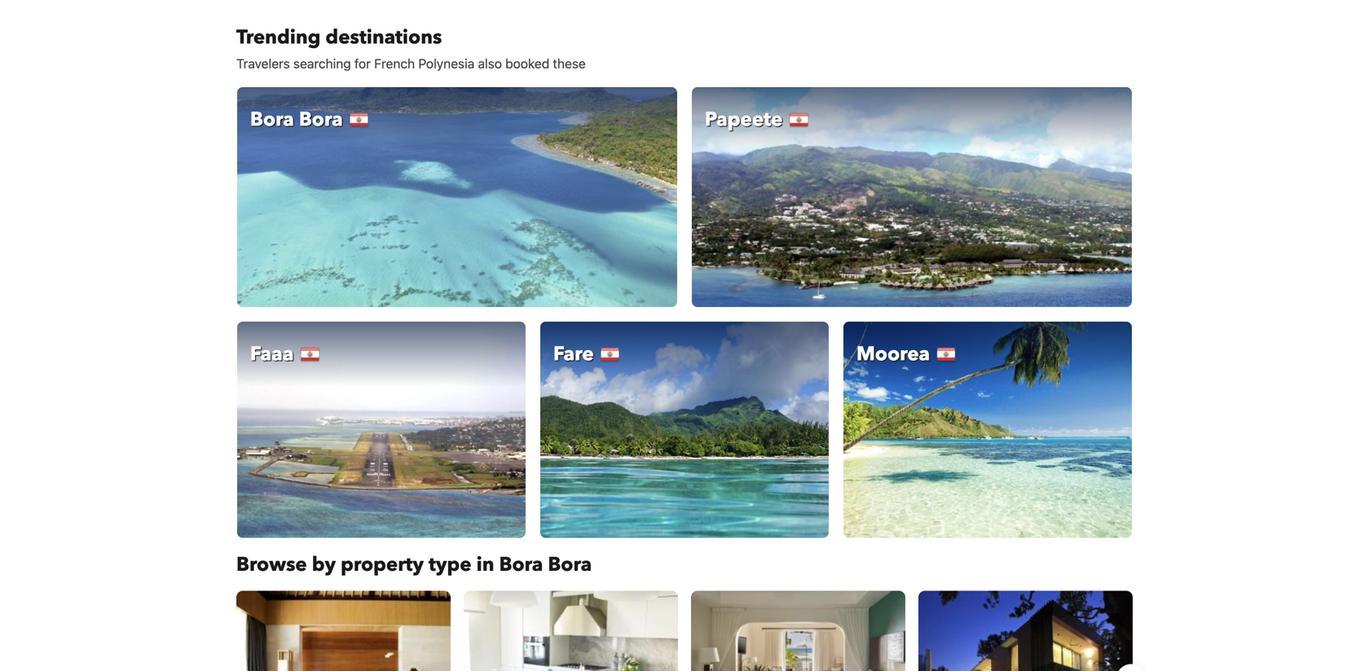Task type: locate. For each thing, give the bounding box(es) containing it.
trending destinations travelers searching for french polynesia also booked these
[[236, 24, 586, 71]]

polynesia
[[419, 56, 475, 71]]

type
[[429, 552, 472, 579]]

faaa
[[250, 341, 294, 368]]

moorea
[[857, 341, 930, 368]]

for
[[355, 56, 371, 71]]

papeete link
[[691, 86, 1133, 308]]

trending
[[236, 24, 321, 51]]

bora
[[250, 106, 294, 133], [299, 106, 343, 133], [499, 552, 543, 579], [548, 552, 592, 579]]

region
[[223, 585, 1146, 672]]

papeete
[[705, 106, 783, 133]]

in
[[477, 552, 494, 579]]



Task type: vqa. For each thing, say whether or not it's contained in the screenshot.
For
yes



Task type: describe. For each thing, give the bounding box(es) containing it.
french
[[374, 56, 415, 71]]

these
[[553, 56, 586, 71]]

property
[[341, 552, 424, 579]]

booked
[[506, 56, 550, 71]]

travelers
[[236, 56, 290, 71]]

browse
[[236, 552, 307, 579]]

browse by property type in bora bora
[[236, 552, 592, 579]]

bora bora
[[250, 106, 343, 133]]

fare
[[554, 341, 594, 368]]

fare link
[[540, 321, 830, 539]]

also
[[478, 56, 502, 71]]

destinations
[[326, 24, 442, 51]]

faaa link
[[236, 321, 527, 539]]

bora bora link
[[236, 86, 678, 308]]

by
[[312, 552, 336, 579]]

moorea link
[[843, 321, 1133, 539]]

searching
[[293, 56, 351, 71]]



